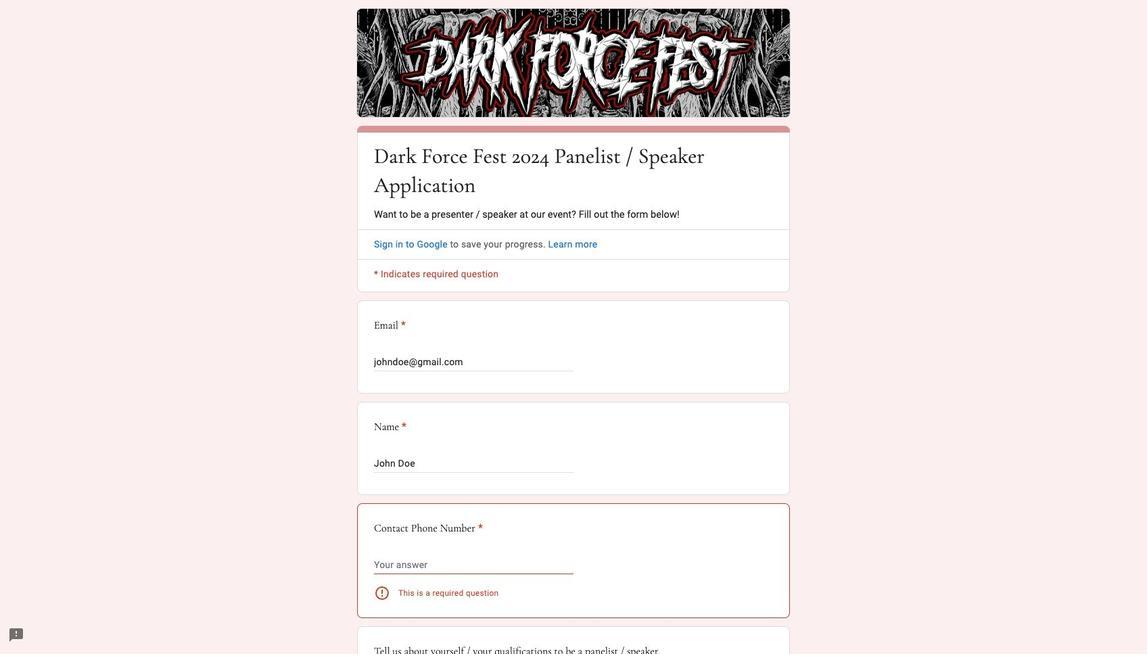Task type: vqa. For each thing, say whether or not it's contained in the screenshot.
1st heading from the bottom of the page
yes



Task type: locate. For each thing, give the bounding box(es) containing it.
None text field
[[374, 557, 574, 573]]

alert
[[374, 585, 773, 602]]

4 heading from the top
[[374, 520, 483, 537]]

list
[[357, 301, 790, 654]]

report a problem to google image
[[8, 627, 24, 643]]

None text field
[[374, 456, 574, 472]]

2 vertical spatial required question element
[[475, 520, 483, 537]]

0 vertical spatial required question element
[[398, 318, 406, 334]]

list item
[[357, 301, 790, 394]]

1 vertical spatial required question element
[[399, 419, 407, 435]]

heading
[[374, 141, 773, 200], [374, 318, 773, 334], [374, 419, 407, 435], [374, 520, 483, 537]]

required question element
[[398, 318, 406, 334], [399, 419, 407, 435], [475, 520, 483, 537]]

1 heading from the top
[[374, 141, 773, 200]]

Your email email field
[[374, 354, 574, 370]]



Task type: describe. For each thing, give the bounding box(es) containing it.
2 heading from the top
[[374, 318, 773, 334]]

3 heading from the top
[[374, 419, 407, 435]]



